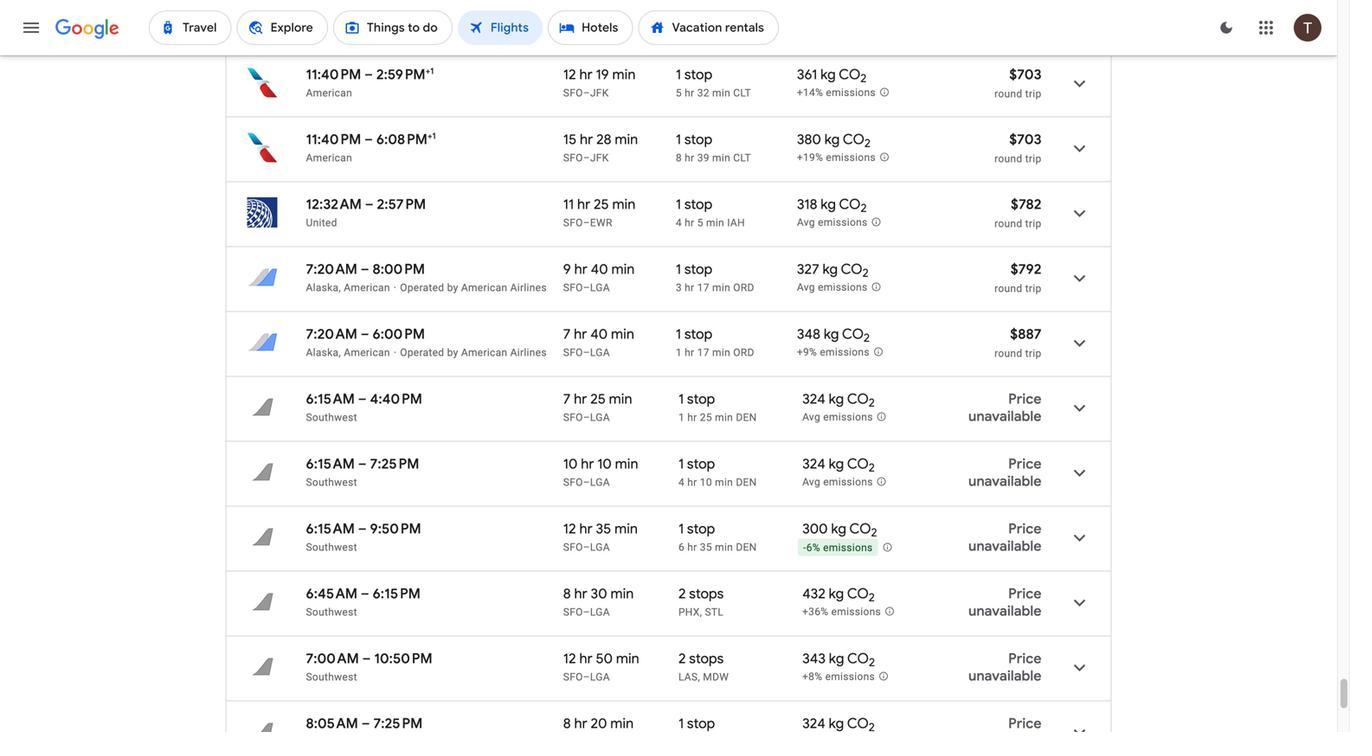 Task type: locate. For each thing, give the bounding box(es) containing it.
2 price from the top
[[1009, 456, 1042, 473]]

2 vertical spatial jfk
[[591, 152, 609, 164]]

11
[[564, 196, 574, 213]]

jfk down 19
[[591, 87, 609, 99]]

hr inside 10 hr 58 min sfo – jfk
[[581, 1, 594, 19]]

2 40 from the top
[[591, 326, 608, 343]]

10 hr 10 min sfo – lga
[[564, 456, 639, 489]]

2 stops flight. element
[[679, 585, 724, 606], [679, 650, 724, 671]]

sfo for 15 hr 28 min
[[564, 152, 583, 164]]

1 vertical spatial +
[[426, 66, 431, 77]]

343 kg co 2
[[803, 650, 876, 670]]

0 vertical spatial operated by american airlines
[[400, 282, 547, 294]]

min left iah
[[707, 217, 725, 229]]

0 vertical spatial +
[[421, 1, 426, 12]]

min right 32
[[713, 87, 731, 99]]

avg emissions for 11 hr 25 min
[[798, 217, 868, 229]]

1 vertical spatial 35
[[700, 542, 713, 554]]

1 operated from the top
[[400, 282, 445, 294]]

kg inside 300 kg co 2
[[832, 520, 847, 538]]

ord
[[734, 282, 755, 294], [734, 347, 755, 359]]

1 vertical spatial operated by american airlines
[[400, 347, 547, 359]]

leaves san francisco international airport at 6:29 pm on sunday, december 3 and arrives at john f. kennedy international airport at 8:27 am on monday, december 4. element
[[306, 1, 429, 19]]

4 unavailable from the top
[[969, 603, 1042, 621]]

, for 8 hr 30 min
[[700, 607, 703, 619]]

min inside 15 hr 28 min sfo – jfk
[[615, 131, 638, 149]]

2 up +36% emissions
[[869, 591, 875, 606]]

southwest for 7:25 pm
[[306, 477, 357, 489]]

sfo inside '7 hr 25 min sfo – lga'
[[564, 412, 583, 424]]

40 inside 9 hr 40 min sfo – lga
[[591, 261, 609, 278]]

1 vertical spatial clt
[[734, 152, 752, 164]]

– down the total duration 7 hr 25 min. element
[[583, 412, 591, 424]]

min up the 1 stop 1 hr 25 min den
[[713, 347, 731, 359]]

324 kg co 2 for 10 hr 10 min
[[803, 456, 875, 476]]

8 inside '1 stop 8 hr 39 min clt'
[[676, 152, 682, 164]]

1 up '6'
[[679, 520, 684, 538]]

2 stops phx , stl
[[679, 585, 724, 619]]

1 price from the top
[[1009, 391, 1042, 408]]

kg for 7 hr 40 min
[[824, 326, 840, 343]]

kg inside 343 kg co 2
[[829, 650, 845, 668]]

+ inside 11:40 pm – 2:59 pm + 1
[[426, 66, 431, 77]]

stop inside '1 stop 3 hr 56 min lax'
[[685, 1, 713, 19]]

southwest down 6:45 am text box
[[306, 607, 357, 619]]

2 vertical spatial 25
[[700, 412, 713, 424]]

25
[[594, 196, 609, 213], [591, 391, 606, 408], [700, 412, 713, 424]]

9 hr 40 min sfo – lga
[[564, 261, 635, 294]]

lga inside 12 hr 50 min sfo – lga
[[591, 672, 610, 684]]

39
[[698, 152, 710, 164]]

3
[[676, 22, 682, 34], [676, 282, 682, 294]]

– inside 10 hr 10 min sfo – lga
[[583, 477, 591, 489]]

1 vertical spatial 2 stops flight. element
[[679, 650, 724, 671]]

2 for 10 hr 10 min
[[869, 461, 875, 476]]

min up 1 stop 1 hr 17 min ord
[[713, 282, 731, 294]]

2:59 pm
[[377, 66, 426, 84]]

0 vertical spatial jfk
[[591, 22, 609, 34]]

$703 round trip up 703 us dollars text field
[[995, 66, 1042, 100]]

min up 1 stop 6 hr 35 min den
[[715, 477, 734, 489]]

hr up the 1 stop 1 hr 25 min den
[[685, 347, 695, 359]]

hr inside 12 hr 35 min sfo – lga
[[580, 520, 593, 538]]

15 hr 28 min sfo – jfk
[[564, 131, 638, 164]]

operated for 6:00 pm
[[400, 347, 445, 359]]

0 vertical spatial 324
[[803, 391, 826, 408]]

1 clt from the top
[[734, 87, 752, 99]]

sfo for 12 hr 50 min
[[564, 672, 583, 684]]

min right 28
[[615, 131, 638, 149]]

25 for 7
[[591, 391, 606, 408]]

7:20 am – 8:00 pm
[[306, 261, 425, 278]]

stop inside 1 stop 4 hr 5 min iah
[[685, 196, 713, 213]]

ord for 327
[[734, 282, 755, 294]]

5 round from the top
[[995, 348, 1023, 360]]

avg emissions for 7 hr 25 min
[[803, 412, 874, 424]]

0 vertical spatial operated
[[400, 282, 445, 294]]

4 inside 1 stop 4 hr 5 min iah
[[676, 217, 682, 229]]

emissions down 343 kg co 2
[[826, 671, 876, 683]]

layover (1 of 1) is a 6 hr 35 min layover at denver international airport in denver. element
[[679, 541, 794, 555]]

price unavailable for 12 hr 35 min
[[969, 520, 1042, 556]]

1 price unavailable from the top
[[969, 391, 1042, 426]]

2 alaska, american from the top
[[306, 347, 390, 359]]

hr inside 1 stop 5 hr 32 min clt
[[685, 87, 695, 99]]

9 sfo from the top
[[564, 542, 583, 554]]

12:32 am
[[306, 196, 362, 213]]

1 vertical spatial operated
[[400, 347, 445, 359]]

12 for 12 hr 19 min
[[564, 66, 576, 84]]

2 vertical spatial 6:15 am
[[306, 520, 355, 538]]

southwest for 4:40 pm
[[306, 412, 357, 424]]

35
[[596, 520, 612, 538], [700, 542, 713, 554]]

alaska, for 7:20 am – 8:00 pm
[[306, 282, 341, 294]]

– down total duration 9 hr 40 min. element
[[583, 282, 591, 294]]

2 lga from the top
[[591, 347, 610, 359]]

,
[[700, 607, 703, 619], [698, 672, 701, 684]]

Departure time: 7:20 AM. text field
[[306, 261, 358, 278]]

792 US dollars text field
[[1011, 261, 1042, 278]]

1 stop flight. element for 7 hr 25 min
[[679, 391, 716, 411]]

clt for 380
[[734, 152, 752, 164]]

, left mdw
[[698, 672, 701, 684]]

1 6:15 am from the top
[[306, 391, 355, 408]]

leaves san francisco international airport at 11:40 pm on sunday, december 3 and arrives at john f. kennedy international airport at 6:08 pm on monday, december 4. element
[[306, 131, 436, 149]]

5 inside 1 stop 5 hr 32 min clt
[[676, 87, 682, 99]]

, inside 2 stops phx , stl
[[700, 607, 703, 619]]

1 vertical spatial 4
[[679, 477, 685, 489]]

stop up 39
[[685, 131, 713, 149]]

1 vertical spatial jfk
[[591, 87, 609, 99]]

2 2 stops flight. element from the top
[[679, 650, 724, 671]]

1 right 6:08 pm at the top left of the page
[[433, 131, 436, 142]]

1 7 from the top
[[564, 326, 571, 343]]

hr inside '7 hr 40 min sfo – lga'
[[574, 326, 588, 343]]

0 vertical spatial airlines
[[511, 282, 547, 294]]

kg
[[821, 66, 836, 84], [825, 131, 840, 149], [821, 196, 837, 213], [823, 261, 838, 278], [824, 326, 840, 343], [829, 391, 845, 408], [829, 456, 845, 473], [832, 520, 847, 538], [829, 585, 845, 603], [829, 650, 845, 668]]

3 jfk from the top
[[591, 152, 609, 164]]

318 kg co 2
[[798, 196, 867, 216]]

25 inside '7 hr 25 min sfo – lga'
[[591, 391, 606, 408]]

0 vertical spatial stops
[[690, 585, 724, 603]]

17 up 1 stop 1 hr 17 min ord
[[698, 282, 710, 294]]

co up +9% emissions
[[843, 326, 864, 343]]

2 sfo from the top
[[564, 87, 583, 99]]

kg inside '380 kg co 2'
[[825, 131, 840, 149]]

kg up +8% emissions
[[829, 650, 845, 668]]

2 $703 from the top
[[1010, 131, 1042, 149]]

2 southwest from the top
[[306, 477, 357, 489]]

3 round from the top
[[995, 218, 1023, 230]]

Arrival time: 7:25 PM. text field
[[370, 456, 420, 473]]

leaves san francisco international airport at 7:20 am on sunday, december 3 and arrives at laguardia airport at 6:00 pm on sunday, december 3. element
[[306, 326, 425, 343]]

1 stop 8 hr 39 min clt
[[676, 131, 752, 164]]

7
[[564, 326, 571, 343], [564, 391, 571, 408]]

– inside 8 hr 30 min sfo – lga
[[583, 607, 591, 619]]

1 up the "layover (1 of 1) is a 5 hr 32 min layover at charlotte douglas international airport in charlotte." element
[[676, 66, 682, 84]]

southwest inside 6:45 am – 6:15 pm southwest
[[306, 607, 357, 619]]

emissions down 432 kg co 2
[[832, 606, 882, 619]]

stop up 32
[[685, 66, 713, 84]]

avg emissions for 10 hr 10 min
[[803, 476, 874, 489]]

2 vertical spatial den
[[736, 542, 757, 554]]

0 vertical spatial 6:15 am
[[306, 391, 355, 408]]

1 vertical spatial stops
[[690, 650, 724, 668]]

1 vertical spatial den
[[736, 477, 757, 489]]

1 vertical spatial alaska,
[[306, 347, 341, 359]]

11:40 pm
[[306, 66, 361, 84], [306, 131, 361, 149]]

1 40 from the top
[[591, 261, 609, 278]]

300
[[803, 520, 828, 538]]

1 stop 3 hr 56 min lax
[[676, 1, 754, 34]]

1 vertical spatial 40
[[591, 326, 608, 343]]

3 den from the top
[[736, 542, 757, 554]]

5 price unavailable from the top
[[969, 650, 1042, 685]]

hr left 58
[[581, 1, 594, 19]]

1 vertical spatial ord
[[734, 347, 755, 359]]

1 inside the 11:40 pm – 6:08 pm + 1
[[433, 131, 436, 142]]

3 inside '1 stop 3 hr 56 min lax'
[[676, 22, 682, 34]]

1 7:20 am from the top
[[306, 261, 358, 278]]

layover (1 of 1) is a 4 hr 10 min layover at denver international airport in denver. element
[[679, 476, 794, 490]]

1 round from the top
[[995, 88, 1023, 100]]

stops inside 2 stops phx , stl
[[690, 585, 724, 603]]

ewr
[[591, 217, 613, 229]]

southwest inside 6:15 am – 7:25 pm southwest
[[306, 477, 357, 489]]

0 vertical spatial clt
[[734, 87, 752, 99]]

sfo down 9
[[564, 282, 583, 294]]

7:20 am down united
[[306, 261, 358, 278]]

2 3 from the top
[[676, 282, 682, 294]]

price unavailable left flight details. leaves san francisco international airport at 6:15 am on sunday, december 3 and arrives at laguardia airport at 9:50 pm on sunday, december 3. icon
[[969, 520, 1042, 556]]

2 clt from the top
[[734, 152, 752, 164]]

1 airlines from the top
[[511, 282, 547, 294]]

1 vertical spatial 25
[[591, 391, 606, 408]]

1 stop flight. element down 1 stop 4 hr 5 min iah at the right top
[[676, 261, 713, 281]]

2 12 from the top
[[564, 520, 576, 538]]

3 12 from the top
[[564, 650, 576, 668]]

318
[[798, 196, 818, 213]]

price unavailable
[[969, 391, 1042, 426], [969, 456, 1042, 491], [969, 520, 1042, 556], [969, 585, 1042, 621], [969, 650, 1042, 685]]

1 vertical spatial 7
[[564, 391, 571, 408]]

hr up 1 stop 4 hr 10 min den
[[688, 412, 698, 424]]

emissions down '361 kg co 2' at the right of page
[[827, 87, 876, 99]]

southwest for 10:50 pm
[[306, 672, 357, 684]]

1 up layover (1 of 1) is a 1 hr 17 min layover at o'hare international airport in chicago. element
[[676, 326, 682, 343]]

3 inside "1 stop 3 hr 17 min ord"
[[676, 282, 682, 294]]

1 vertical spatial 6:15 am
[[306, 456, 355, 473]]

3 for 9 hr 40 min
[[676, 282, 682, 294]]

0 vertical spatial 8
[[676, 152, 682, 164]]

35 right '6'
[[700, 542, 713, 554]]

2 alaska, from the top
[[306, 347, 341, 359]]

unavailable
[[969, 408, 1042, 426], [969, 473, 1042, 491], [969, 538, 1042, 556], [969, 603, 1042, 621], [969, 668, 1042, 685]]

alaska,
[[306, 282, 341, 294], [306, 347, 341, 359]]

round inside $887 round trip
[[995, 348, 1023, 360]]

4 sfo from the top
[[564, 217, 583, 229]]

1 vertical spatial 12
[[564, 520, 576, 538]]

co inside '361 kg co 2'
[[839, 66, 861, 84]]

40 down 9 hr 40 min sfo – lga
[[591, 326, 608, 343]]

co
[[839, 66, 861, 84], [843, 131, 865, 149], [840, 196, 861, 213], [841, 261, 863, 278], [843, 326, 864, 343], [848, 391, 869, 408], [848, 456, 869, 473], [850, 520, 872, 538], [848, 585, 869, 603], [848, 650, 869, 668]]

0 vertical spatial den
[[736, 412, 757, 424]]

2 operated by american airlines from the top
[[400, 347, 547, 359]]

1 vertical spatial 3
[[676, 282, 682, 294]]

2 operated from the top
[[400, 347, 445, 359]]

1 $703 round trip from the top
[[995, 66, 1042, 100]]

2 inside '361 kg co 2'
[[861, 71, 867, 86]]

2 inside 2 stops phx , stl
[[679, 585, 686, 603]]

2 inside 327 kg co 2
[[863, 266, 869, 281]]

co inside 327 kg co 2
[[841, 261, 863, 278]]

9:50 pm
[[370, 520, 422, 538]]

1 southwest from the top
[[306, 412, 357, 424]]

1 324 from the top
[[803, 391, 826, 408]]

hr left 19
[[580, 66, 593, 84]]

1 up layover (1 of 1) is a 4 hr 10 min layover at denver international airport in denver. element
[[679, 456, 684, 473]]

0 vertical spatial $703
[[1010, 66, 1042, 84]]

sfo down total duration 10 hr 58 min. element
[[564, 22, 583, 34]]

2 stops flight. element for 12 hr 50 min
[[679, 650, 724, 671]]

0 vertical spatial 40
[[591, 261, 609, 278]]

0 horizontal spatial 8
[[564, 585, 571, 603]]

2 unavailable from the top
[[969, 473, 1042, 491]]

4 price unavailable from the top
[[969, 585, 1042, 621]]

1 by from the top
[[447, 282, 459, 294]]

sfo down the total duration 10 hr 10 min. element on the bottom of the page
[[564, 477, 583, 489]]

1 ord from the top
[[734, 282, 755, 294]]

2 stops from the top
[[690, 650, 724, 668]]

1 unavailable from the top
[[969, 408, 1042, 426]]

hr left 39
[[685, 152, 695, 164]]

emissions for 7 hr 40 min
[[820, 347, 870, 359]]

avg emissions up 300 kg co 2
[[803, 476, 874, 489]]

1 horizontal spatial 5
[[698, 217, 704, 229]]

2 up las
[[679, 650, 686, 668]]

2 vertical spatial 12
[[564, 650, 576, 668]]

ord for 348
[[734, 347, 755, 359]]

3 unavailable from the top
[[969, 538, 1042, 556]]

2 for 12 hr 35 min
[[872, 526, 878, 541]]

–
[[359, 1, 368, 19], [583, 22, 591, 34], [365, 66, 373, 84], [583, 87, 591, 99], [365, 131, 373, 149], [583, 152, 591, 164], [365, 196, 374, 213], [583, 217, 591, 229], [361, 261, 370, 278], [583, 282, 591, 294], [361, 326, 370, 343], [583, 347, 591, 359], [358, 391, 367, 408], [583, 412, 591, 424], [358, 456, 367, 473], [583, 477, 591, 489], [358, 520, 367, 538], [583, 542, 591, 554], [361, 585, 370, 603], [583, 607, 591, 619], [363, 650, 371, 668], [583, 672, 591, 684]]

28
[[597, 131, 612, 149]]

hr right '15'
[[580, 131, 593, 149]]

round inside "$792 round trip"
[[995, 283, 1023, 295]]

unavailable for 10 hr 10 min
[[969, 473, 1042, 491]]

kg inside 432 kg co 2
[[829, 585, 845, 603]]

kg for 15 hr 28 min
[[825, 131, 840, 149]]

stop for 10 hr 58 min
[[685, 1, 713, 19]]

1 right the 2:59 pm
[[431, 66, 434, 77]]

stop up layover (1 of 1) is a 3 hr 17 min layover at o'hare international airport in chicago. element
[[685, 261, 713, 278]]

round for 327
[[995, 283, 1023, 295]]

2 price unavailable from the top
[[969, 456, 1042, 491]]

trip for 380
[[1026, 153, 1042, 165]]

2 vertical spatial +
[[428, 131, 433, 142]]

1 vertical spatial airlines
[[511, 347, 547, 359]]

sfo inside 9 hr 40 min sfo – lga
[[564, 282, 583, 294]]

703 US dollars text field
[[1010, 66, 1042, 84]]

2 up +9% emissions
[[864, 331, 870, 346]]

sfo down total duration 12 hr 35 min. "element"
[[564, 542, 583, 554]]

round for 380
[[995, 153, 1023, 165]]

jfk
[[591, 22, 609, 34], [591, 87, 609, 99], [591, 152, 609, 164]]

Departure time: 7:20 AM. text field
[[306, 326, 358, 343]]

2 17 from the top
[[698, 347, 710, 359]]

kg down +9% emissions
[[829, 391, 845, 408]]

unavailable left flight details. leaves san francisco international airport at 6:15 am on sunday, december 3 and arrives at laguardia airport at 7:25 pm on sunday, december 3. image
[[969, 473, 1042, 491]]

3 6:15 am from the top
[[306, 520, 355, 538]]

1 inside '1 stop 8 hr 39 min clt'
[[676, 131, 682, 149]]

2 7:20 am from the top
[[306, 326, 358, 343]]

0 vertical spatial 17
[[698, 282, 710, 294]]

1 lga from the top
[[591, 282, 610, 294]]

total duration 11 hr 25 min. element
[[564, 196, 676, 216]]

17 for 7 hr 40 min
[[698, 347, 710, 359]]

2 $703 round trip from the top
[[995, 131, 1042, 165]]

price unavailable for 12 hr 50 min
[[969, 650, 1042, 685]]

operated by american airlines
[[400, 282, 547, 294], [400, 347, 547, 359]]

jfk inside 10 hr 58 min sfo – jfk
[[591, 22, 609, 34]]

1 sfo from the top
[[564, 22, 583, 34]]

2 by from the top
[[447, 347, 459, 359]]

stops inside 2 stops las , mdw
[[690, 650, 724, 668]]

4 price from the top
[[1009, 585, 1042, 603]]

change appearance image
[[1206, 7, 1248, 48]]

2 right 318
[[861, 201, 867, 216]]

$703 left flight details. leaves san francisco international airport at 11:40 pm on sunday, december 3 and arrives at john f. kennedy international airport at 2:59 pm on monday, december 4. image
[[1010, 66, 1042, 84]]

den inside 1 stop 4 hr 10 min den
[[736, 477, 757, 489]]

Departure time: 11:40 PM. text field
[[306, 66, 361, 84]]

0 vertical spatial alaska,
[[306, 282, 341, 294]]

southwest inside 7:00 am – 10:50 pm southwest
[[306, 672, 357, 684]]

+ for 2:59 pm
[[426, 66, 431, 77]]

0 vertical spatial by
[[447, 282, 459, 294]]

– inside '7 hr 25 min sfo – lga'
[[583, 412, 591, 424]]

min inside '7 hr 25 min sfo – lga'
[[609, 391, 633, 408]]

southwest
[[306, 412, 357, 424], [306, 477, 357, 489], [306, 542, 357, 554], [306, 607, 357, 619], [306, 672, 357, 684]]

Arrival time: 6:00 PM. text field
[[373, 326, 425, 343]]

6:15 pm
[[373, 585, 421, 603]]

1 jfk from the top
[[591, 22, 609, 34]]

4 trip from the top
[[1026, 283, 1042, 295]]

1 vertical spatial 11:40 pm
[[306, 131, 361, 149]]

co for 12 hr 50 min
[[848, 650, 869, 668]]

2 trip from the top
[[1026, 153, 1042, 165]]

layover (1 of 1) is a 1 hr 17 min layover at o'hare international airport in chicago. element
[[676, 346, 789, 360]]

0 vertical spatial 5
[[676, 87, 682, 99]]

lax
[[734, 22, 754, 34]]

6:29 pm
[[306, 1, 356, 19]]

1 vertical spatial 324
[[803, 456, 826, 473]]

phx
[[679, 607, 700, 619]]

min down '7 hr 40 min sfo – lga'
[[609, 391, 633, 408]]

1 12 from the top
[[564, 66, 576, 84]]

layover (1 of 1) is a 8 hr 39 min layover at charlotte douglas international airport in charlotte. element
[[676, 151, 789, 165]]

sfo for 10 hr 10 min
[[564, 477, 583, 489]]

0 vertical spatial $703 round trip
[[995, 66, 1042, 100]]

hr left 30
[[575, 585, 588, 603]]

alaska, american down departure time: 7:20 am. text box
[[306, 282, 390, 294]]

324 kg co 2 down +9% emissions
[[803, 391, 875, 411]]

by
[[447, 282, 459, 294], [447, 347, 459, 359]]

15
[[564, 131, 577, 149]]

3 price unavailable from the top
[[969, 520, 1042, 556]]

1 inside '1 stop 3 hr 56 min lax'
[[676, 1, 682, 19]]

1 up 'layover (1 of 1) is a 4 hr 5 min layover at george bush intercontinental airport in houston.' element
[[676, 196, 682, 213]]

5 southwest from the top
[[306, 672, 357, 684]]

sfo inside 8 hr 30 min sfo – lga
[[564, 607, 583, 619]]

hr inside 12 hr 50 min sfo – lga
[[580, 650, 593, 668]]

Arrival time: 4:40 PM. text field
[[370, 391, 423, 408]]

sfo for 7 hr 25 min
[[564, 412, 583, 424]]

300 kg co 2
[[803, 520, 878, 541]]

1 17 from the top
[[698, 282, 710, 294]]

4 round from the top
[[995, 283, 1023, 295]]

sfo for 12 hr 35 min
[[564, 542, 583, 554]]

emissions down 348 kg co 2
[[820, 347, 870, 359]]

total duration 8 hr 20 min. element
[[564, 716, 679, 733]]

7 sfo from the top
[[564, 412, 583, 424]]

2 den from the top
[[736, 477, 757, 489]]

6:15 am inside the 6:15 am – 9:50 pm southwest
[[306, 520, 355, 538]]

6
[[679, 542, 685, 554]]

1 3 from the top
[[676, 22, 682, 34]]

southwest down 7:00 am text box at the left bottom of page
[[306, 672, 357, 684]]

avg down 327
[[798, 282, 816, 294]]

1 vertical spatial alaska, american
[[306, 347, 390, 359]]

Departure time: 6:15 AM. text field
[[306, 391, 355, 408]]

0 vertical spatial 7
[[564, 326, 571, 343]]

0 vertical spatial 4
[[676, 217, 682, 229]]

trip down $792 text field
[[1026, 283, 1042, 295]]

min right 39
[[713, 152, 731, 164]]

6 lga from the top
[[591, 607, 610, 619]]

8 sfo from the top
[[564, 477, 583, 489]]

total duration 10 hr 10 min. element
[[564, 456, 679, 476]]

1 up layover (1 of 1) is a 3 hr 17 min layover at o'hare international airport in chicago. element
[[676, 261, 682, 278]]

unavailable left flight details. leaves san francisco international airport at 7:00 am on sunday, december 3 and arrives at laguardia airport at 10:50 pm on sunday, december 3. image
[[969, 668, 1042, 685]]

12 inside 12 hr 19 min sfo – jfk
[[564, 66, 576, 84]]

kg inside 348 kg co 2
[[824, 326, 840, 343]]

unavailable left flight details. leaves san francisco international airport at 6:45 am on sunday, december 3 and arrives at laguardia airport at 6:15 pm on sunday, december 3. "image"
[[969, 603, 1042, 621]]

trip inside $887 round trip
[[1026, 348, 1042, 360]]

stop inside 1 stop 4 hr 10 min den
[[688, 456, 716, 473]]

flight details. leaves san francisco international airport at 8:05 am on sunday, december 3 and arrives at laguardia airport at 7:25 pm on sunday, december 3. image
[[1060, 712, 1101, 733]]

0 vertical spatial 7:20 am
[[306, 261, 358, 278]]

sfo inside '7 hr 40 min sfo – lga'
[[564, 347, 583, 359]]

1 $703 from the top
[[1010, 66, 1042, 84]]

0 vertical spatial 11:40 pm
[[306, 66, 361, 84]]

3 lga from the top
[[591, 412, 610, 424]]

+ inside the 11:40 pm – 6:08 pm + 1
[[428, 131, 433, 142]]

1 stop 3 hr 17 min ord
[[676, 261, 755, 294]]

2 7 from the top
[[564, 391, 571, 408]]

12 left 19
[[564, 66, 576, 84]]

380
[[798, 131, 822, 149]]

– inside 9 hr 40 min sfo – lga
[[583, 282, 591, 294]]

2 airlines from the top
[[511, 347, 547, 359]]

trip for 348
[[1026, 348, 1042, 360]]

price for 7 hr 25 min
[[1009, 391, 1042, 408]]

leaves san francisco international airport at 6:15 am on sunday, december 3 and arrives at laguardia airport at 7:25 pm on sunday, december 3. element
[[306, 456, 420, 473]]

1 alaska, american from the top
[[306, 282, 390, 294]]

1 alaska, from the top
[[306, 282, 341, 294]]

$703 round trip
[[995, 66, 1042, 100], [995, 131, 1042, 165]]

2 for 9 hr 40 min
[[863, 266, 869, 281]]

1 vertical spatial $703
[[1010, 131, 1042, 149]]

ord inside "1 stop 3 hr 17 min ord"
[[734, 282, 755, 294]]

-6% emissions
[[804, 542, 873, 554]]

flight details. leaves san francisco international airport at 11:40 pm on sunday, december 3 and arrives at john f. kennedy international airport at 2:59 pm on monday, december 4. image
[[1060, 63, 1101, 104]]

 image
[[394, 282, 397, 294]]

35 down 10 hr 10 min sfo – lga
[[596, 520, 612, 538]]

4 lga from the top
[[591, 477, 610, 489]]

1 operated by american airlines from the top
[[400, 282, 547, 294]]

1 stop flight. element for 10 hr 58 min
[[676, 1, 713, 21]]

7:20 am
[[306, 261, 358, 278], [306, 326, 358, 343]]

10 sfo from the top
[[564, 607, 583, 619]]

min down 9 hr 40 min sfo – lga
[[611, 326, 635, 343]]

hr inside 15 hr 28 min sfo – jfk
[[580, 131, 593, 149]]

– down total duration 7 hr 40 min. 'element'
[[583, 347, 591, 359]]

trip for 318
[[1026, 218, 1042, 230]]

trip down 887 us dollars 'text field'
[[1026, 348, 1042, 360]]

flight details. leaves san francisco international airport at 11:40 pm on sunday, december 3 and arrives at john f. kennedy international airport at 6:08 pm on monday, december 4. image
[[1060, 128, 1101, 169]]

min
[[617, 1, 640, 19], [713, 22, 731, 34], [613, 66, 636, 84], [713, 87, 731, 99], [615, 131, 638, 149], [713, 152, 731, 164], [613, 196, 636, 213], [707, 217, 725, 229], [612, 261, 635, 278], [713, 282, 731, 294], [611, 326, 635, 343], [713, 347, 731, 359], [609, 391, 633, 408], [715, 412, 734, 424], [615, 456, 639, 473], [715, 477, 734, 489], [615, 520, 638, 538], [715, 542, 734, 554], [611, 585, 634, 603], [616, 650, 640, 668]]

1 vertical spatial 17
[[698, 347, 710, 359]]

unavailable for 7 hr 25 min
[[969, 408, 1042, 426]]

avg emissions down 318 kg co 2
[[798, 217, 868, 229]]

Departure time: 7:00 AM. text field
[[306, 650, 359, 668]]

4 southwest from the top
[[306, 607, 357, 619]]

layover (1 of 2) is a 1 hr layover at phoenix sky harbor international airport in phoenix. layover (2 of 2) is a 40 min layover at st. louis lambert international airport in st. louis. element
[[679, 606, 794, 620]]

2 6:15 am from the top
[[306, 456, 355, 473]]

1 horizontal spatial 35
[[700, 542, 713, 554]]

5 sfo from the top
[[564, 282, 583, 294]]

2 324 from the top
[[803, 456, 826, 473]]

40 for 9
[[591, 261, 609, 278]]

co up +8% emissions
[[848, 650, 869, 668]]

3 trip from the top
[[1026, 218, 1042, 230]]

kg for 10 hr 10 min
[[829, 456, 845, 473]]

40 inside '7 hr 40 min sfo – lga'
[[591, 326, 608, 343]]

alaska, american down departure time: 7:20 am. text field
[[306, 347, 390, 359]]

3 for 10 hr 58 min
[[676, 22, 682, 34]]

10 inside 10 hr 58 min sfo – jfk
[[564, 1, 578, 19]]

– inside 6:15 am – 7:25 pm southwest
[[358, 456, 367, 473]]

stop
[[685, 1, 713, 19], [685, 66, 713, 84], [685, 131, 713, 149], [685, 196, 713, 213], [685, 261, 713, 278], [685, 326, 713, 343], [688, 391, 716, 408], [688, 456, 716, 473], [688, 520, 716, 538]]

 image
[[394, 347, 397, 359]]

clt right 32
[[734, 87, 752, 99]]

1 trip from the top
[[1026, 88, 1042, 100]]

kg up 300 kg co 2
[[829, 456, 845, 473]]

lga inside 8 hr 30 min sfo – lga
[[591, 607, 610, 619]]

6 sfo from the top
[[564, 347, 583, 359]]

min right 58
[[617, 1, 640, 19]]

co for 8 hr 30 min
[[848, 585, 869, 603]]

10:50 pm
[[374, 650, 433, 668]]

0 vertical spatial ord
[[734, 282, 755, 294]]

stop for 9 hr 40 min
[[685, 261, 713, 278]]

round for 318
[[995, 218, 1023, 230]]

flight details. leaves san francisco international airport at 6:15 am on sunday, december 3 and arrives at laguardia airport at 4:40 pm on sunday, december 3. image
[[1060, 388, 1101, 429]]

7 inside '7 hr 40 min sfo – lga'
[[564, 326, 571, 343]]

1 horizontal spatial 8
[[676, 152, 682, 164]]

1 vertical spatial 7:20 am
[[306, 326, 358, 343]]

min inside 1 stop 6 hr 35 min den
[[715, 542, 734, 554]]

emissions for 12 hr 50 min
[[826, 671, 876, 683]]

Arrival time: 9:50 PM. text field
[[370, 520, 422, 538]]

Departure time: 6:29 PM. text field
[[306, 1, 356, 19]]

324 kg co 2 for 7 hr 25 min
[[803, 391, 875, 411]]

– inside 10 hr 58 min sfo – jfk
[[583, 22, 591, 34]]

1 2 stops flight. element from the top
[[679, 585, 724, 606]]

total duration 15 hr 28 min. element
[[564, 131, 676, 151]]

5 trip from the top
[[1026, 348, 1042, 360]]

12 for 12 hr 50 min
[[564, 650, 576, 668]]

0 horizontal spatial 35
[[596, 520, 612, 538]]

1 right 8:27 am
[[426, 1, 429, 12]]

co inside '380 kg co 2'
[[843, 131, 865, 149]]

5
[[676, 87, 682, 99], [698, 217, 704, 229]]

layover (1 of 2) is a 5 hr layover at harry reid international airport in las vegas. layover (2 of 2) is a 45 min layover at chicago midway international airport in chicago. element
[[679, 671, 794, 685]]

0 vertical spatial 3
[[676, 22, 682, 34]]

round inside $782 round trip
[[995, 218, 1023, 230]]

– down total duration 11 hr 25 min. element
[[583, 217, 591, 229]]

7 for 7 hr 40 min
[[564, 326, 571, 343]]

5 price from the top
[[1009, 650, 1042, 668]]

5 unavailable from the top
[[969, 668, 1042, 685]]

– inside 12 hr 19 min sfo – jfk
[[583, 87, 591, 99]]

price
[[1009, 391, 1042, 408], [1009, 456, 1042, 473], [1009, 520, 1042, 538], [1009, 585, 1042, 603], [1009, 650, 1042, 668]]

0 vertical spatial 25
[[594, 196, 609, 213]]

0 vertical spatial 12
[[564, 66, 576, 84]]

min up ewr
[[613, 196, 636, 213]]

round down 703 us dollars text field
[[995, 153, 1023, 165]]

airlines left 9 hr 40 min sfo – lga
[[511, 282, 547, 294]]

1 vertical spatial by
[[447, 347, 459, 359]]

1 den from the top
[[736, 412, 757, 424]]

emissions down 318 kg co 2
[[818, 217, 868, 229]]

5 lga from the top
[[591, 542, 610, 554]]

alaska, american
[[306, 282, 390, 294], [306, 347, 390, 359]]

6:15 am for 9:50 pm
[[306, 520, 355, 538]]

avg for 9 hr 40 min
[[798, 282, 816, 294]]

min down ewr
[[612, 261, 635, 278]]

, inside 2 stops las , mdw
[[698, 672, 701, 684]]

1 vertical spatial $703 round trip
[[995, 131, 1042, 165]]

2 11:40 pm from the top
[[306, 131, 361, 149]]

Departure time: 6:15 AM. text field
[[306, 456, 355, 473]]

southwest inside the 6:15 am – 9:50 pm southwest
[[306, 542, 357, 554]]

1 stops from the top
[[690, 585, 724, 603]]

southwest down 6:15 am text box
[[306, 477, 357, 489]]

co up +36% emissions
[[848, 585, 869, 603]]

hr inside 8 hr 30 min sfo – lga
[[575, 585, 588, 603]]

50
[[596, 650, 613, 668]]

11 sfo from the top
[[564, 672, 583, 684]]

2 ord from the top
[[734, 347, 755, 359]]

total duration 9 hr 40 min. element
[[564, 261, 676, 281]]

2 jfk from the top
[[591, 87, 609, 99]]

0 vertical spatial 324 kg co 2
[[803, 391, 875, 411]]

round
[[995, 88, 1023, 100], [995, 153, 1023, 165], [995, 218, 1023, 230], [995, 283, 1023, 295], [995, 348, 1023, 360]]

lga for 10 hr 10 min
[[591, 477, 610, 489]]

12 hr 35 min sfo – lga
[[564, 520, 638, 554]]

min inside 1 stop 4 hr 10 min den
[[715, 477, 734, 489]]

– down total duration 10 hr 58 min. element
[[583, 22, 591, 34]]

0 vertical spatial ,
[[700, 607, 703, 619]]

10
[[564, 1, 578, 19], [564, 456, 578, 473], [598, 456, 612, 473], [700, 477, 713, 489]]

12 inside 12 hr 50 min sfo – lga
[[564, 650, 576, 668]]

sfo for 12 hr 19 min
[[564, 87, 583, 99]]

den
[[736, 412, 757, 424], [736, 477, 757, 489], [736, 542, 757, 554]]

price unavailable left flight details. leaves san francisco international airport at 6:45 am on sunday, december 3 and arrives at laguardia airport at 6:15 pm on sunday, december 3. "image"
[[969, 585, 1042, 621]]

leaves san francisco international airport at 6:45 am on sunday, december 3 and arrives at laguardia airport at 6:15 pm on sunday, december 3. element
[[306, 585, 421, 603]]

1 stop flight. element
[[676, 1, 713, 21], [676, 66, 713, 86], [676, 131, 713, 151], [676, 196, 713, 216], [676, 261, 713, 281], [676, 326, 713, 346], [679, 391, 716, 411], [679, 456, 716, 476], [679, 520, 716, 541], [679, 716, 716, 733]]

1 stop 1 hr 25 min den
[[679, 391, 757, 424]]

stop for 10 hr 10 min
[[688, 456, 716, 473]]

1 inside 1 stop 4 hr 5 min iah
[[676, 196, 682, 213]]

0 vertical spatial 2 stops flight. element
[[679, 585, 724, 606]]

$703 for 380
[[1010, 131, 1042, 149]]

782 US dollars text field
[[1012, 196, 1042, 213]]

703 US dollars text field
[[1010, 131, 1042, 149]]

flight details. leaves san francisco international airport at 7:20 am on sunday, december 3 and arrives at laguardia airport at 8:00 pm on sunday, december 3. image
[[1060, 258, 1101, 299]]

1 stop flight. element for 7 hr 40 min
[[676, 326, 713, 346]]

min inside 12 hr 50 min sfo – lga
[[616, 650, 640, 668]]

$782 round trip
[[995, 196, 1042, 230]]

Departure time: 12:32 AM. text field
[[306, 196, 362, 213]]

clt inside 1 stop 5 hr 32 min clt
[[734, 87, 752, 99]]

Arrival time: 6:15 PM. text field
[[373, 585, 421, 603]]

6:15 am
[[306, 391, 355, 408], [306, 456, 355, 473], [306, 520, 355, 538]]

stop up 'layover (1 of 1) is a 4 hr 5 min layover at george bush intercontinental airport in houston.' element
[[685, 196, 713, 213]]

3 sfo from the top
[[564, 152, 583, 164]]

lga inside 12 hr 35 min sfo – lga
[[591, 542, 610, 554]]

1 vertical spatial 5
[[698, 217, 704, 229]]

hr inside 12 hr 19 min sfo – jfk
[[580, 66, 593, 84]]

6:15 am inside 6:15 am – 4:40 pm southwest
[[306, 391, 355, 408]]

0 vertical spatial alaska, american
[[306, 282, 390, 294]]

432
[[803, 585, 826, 603]]

1 vertical spatial 8
[[564, 585, 571, 603]]

2 324 kg co 2 from the top
[[803, 456, 875, 476]]

1 vertical spatial 324 kg co 2
[[803, 456, 875, 476]]

kg up +9% emissions
[[824, 326, 840, 343]]

1 11:40 pm from the top
[[306, 66, 361, 84]]

price left 'flight details. leaves san francisco international airport at 6:15 am on sunday, december 3 and arrives at laguardia airport at 4:40 pm on sunday, december 3.' image
[[1009, 391, 1042, 408]]

6:45 am – 6:15 pm southwest
[[306, 585, 421, 619]]

stops up stl
[[690, 585, 724, 603]]

11:40 pm down departure time: 11:40 pm. text box
[[306, 131, 361, 149]]

2 inside 300 kg co 2
[[872, 526, 878, 541]]

3 southwest from the top
[[306, 542, 357, 554]]

0 vertical spatial 35
[[596, 520, 612, 538]]

flight details. leaves san francisco international airport at 6:15 am on sunday, december 3 and arrives at laguardia airport at 9:50 pm on sunday, december 3. image
[[1060, 517, 1101, 559]]

2 round from the top
[[995, 153, 1023, 165]]

avg up 300
[[803, 476, 821, 489]]

price unavailable left flight details. leaves san francisco international airport at 7:00 am on sunday, december 3 and arrives at laguardia airport at 10:50 pm on sunday, december 3. image
[[969, 650, 1042, 685]]

co inside 348 kg co 2
[[843, 326, 864, 343]]

7 lga from the top
[[591, 672, 610, 684]]

2
[[861, 71, 867, 86], [865, 136, 871, 151], [861, 201, 867, 216], [863, 266, 869, 281], [864, 331, 870, 346], [869, 396, 875, 411], [869, 461, 875, 476], [872, 526, 878, 541], [679, 585, 686, 603], [869, 591, 875, 606], [679, 650, 686, 668], [869, 656, 876, 670]]

total duration 7 hr 40 min. element
[[564, 326, 676, 346]]

1 stop 4 hr 10 min den
[[679, 456, 757, 489]]

17
[[698, 282, 710, 294], [698, 347, 710, 359]]

stops for 8 hr 30 min
[[690, 585, 724, 603]]

layover (1 of 1) is a 3 hr 17 min layover at o'hare international airport in chicago. element
[[676, 281, 789, 295]]

kg up +36% emissions
[[829, 585, 845, 603]]

1 vertical spatial ,
[[698, 672, 701, 684]]

kg up +19% emissions
[[825, 131, 840, 149]]

$703 left 'flight details. leaves san francisco international airport at 11:40 pm on sunday, december 3 and arrives at john f. kennedy international airport at 6:08 pm on monday, december 4.' icon
[[1010, 131, 1042, 149]]

avg
[[798, 217, 816, 229], [798, 282, 816, 294], [803, 412, 821, 424], [803, 476, 821, 489]]

432 kg co 2
[[803, 585, 875, 606]]

17 up the 1 stop 1 hr 25 min den
[[698, 347, 710, 359]]

hr inside 9 hr 40 min sfo – lga
[[575, 261, 588, 278]]

round for 361
[[995, 88, 1023, 100]]

0 horizontal spatial 5
[[676, 87, 682, 99]]

min inside 1 stop 1 hr 17 min ord
[[713, 347, 731, 359]]

alaska, american for 6:00 pm
[[306, 347, 390, 359]]

3 price from the top
[[1009, 520, 1042, 538]]

1 324 kg co 2 from the top
[[803, 391, 875, 411]]

emissions for 11 hr 25 min
[[818, 217, 868, 229]]

leaves san francisco international airport at 7:00 am on sunday, december 3 and arrives at laguardia airport at 10:50 pm on sunday, december 3. element
[[306, 650, 433, 668]]



Task type: vqa. For each thing, say whether or not it's contained in the screenshot.


Task type: describe. For each thing, give the bounding box(es) containing it.
jfk for 28
[[591, 152, 609, 164]]

operated by american airlines for 6:00 pm
[[400, 347, 547, 359]]

stops for 12 hr 50 min
[[690, 650, 724, 668]]

layover (1 of 1) is a 4 hr 5 min layover at george bush intercontinental airport in houston. element
[[676, 216, 789, 230]]

southwest for 9:50 pm
[[306, 542, 357, 554]]

1 stop 5 hr 32 min clt
[[676, 66, 752, 99]]

1 up layover (1 of 1) is a 1 hr 25 min layover at denver international airport in denver. element
[[679, 391, 684, 408]]

6%
[[807, 542, 821, 554]]

7:00 am – 10:50 pm southwest
[[306, 650, 433, 684]]

$703 round trip for 380
[[995, 131, 1042, 165]]

+9%
[[798, 347, 818, 359]]

6:15 am – 4:40 pm southwest
[[306, 391, 423, 424]]

las
[[679, 672, 698, 684]]

1 stop flight. element for 9 hr 40 min
[[676, 261, 713, 281]]

stop for 12 hr 19 min
[[685, 66, 713, 84]]

6:15 am – 9:50 pm southwest
[[306, 520, 422, 554]]

lga for 12 hr 35 min
[[591, 542, 610, 554]]

price for 12 hr 50 min
[[1009, 650, 1042, 668]]

$782
[[1012, 196, 1042, 213]]

min inside 1 stop 4 hr 5 min iah
[[707, 217, 725, 229]]

leaves san francisco international airport at 7:20 am on sunday, december 3 and arrives at laguardia airport at 8:00 pm on sunday, december 3. element
[[306, 261, 425, 278]]

– inside 7:00 am – 10:50 pm southwest
[[363, 650, 371, 668]]

10 hr 58 min sfo – jfk
[[564, 1, 640, 34]]

11:40 pm for 6:08 pm
[[306, 131, 361, 149]]

flight details. leaves san francisco international airport at 7:20 am on sunday, december 3 and arrives at laguardia airport at 6:00 pm on sunday, december 3. image
[[1060, 323, 1101, 364]]

total duration 12 hr 19 min. element
[[564, 66, 676, 86]]

min inside 12 hr 35 min sfo – lga
[[615, 520, 638, 538]]

– left the 2:59 pm
[[365, 66, 373, 84]]

co for 7 hr 40 min
[[843, 326, 864, 343]]

327
[[798, 261, 820, 278]]

– inside 15 hr 28 min sfo – jfk
[[583, 152, 591, 164]]

6:08 pm
[[377, 131, 428, 149]]

Arrival time: 8:27 AM on  Monday, December 4. text field
[[371, 1, 429, 19]]

+36%
[[803, 606, 829, 619]]

– inside 12:32 am – 2:57 pm united
[[365, 196, 374, 213]]

25 for 11
[[594, 196, 609, 213]]

6:00 pm
[[373, 326, 425, 343]]

1 stop flight. element for 10 hr 10 min
[[679, 456, 716, 476]]

324 for 7 hr 25 min
[[803, 391, 826, 408]]

lga for 9 hr 40 min
[[591, 282, 610, 294]]

sfo for 11 hr 25 min
[[564, 217, 583, 229]]

2 for 12 hr 19 min
[[861, 71, 867, 86]]

emissions for 9 hr 40 min
[[818, 282, 868, 294]]

hr inside '1 stop 3 hr 56 min lax'
[[685, 22, 695, 34]]

by for 7:20 am – 8:00 pm
[[447, 282, 459, 294]]

1 inside 1 stop 6 hr 35 min den
[[679, 520, 684, 538]]

min inside 10 hr 58 min sfo – jfk
[[617, 1, 640, 19]]

Departure time: 6:45 AM. text field
[[306, 585, 358, 603]]

emissions for 15 hr 28 min
[[827, 152, 876, 164]]

hr inside the 1 stop 1 hr 25 min den
[[688, 412, 698, 424]]

clt for 361
[[734, 87, 752, 99]]

min inside the 1 stop 1 hr 25 min den
[[715, 412, 734, 424]]

price unavailable for 10 hr 10 min
[[969, 456, 1042, 491]]

19
[[596, 66, 609, 84]]

flight details. leaves san francisco international airport at 12:32 am on sunday, december 3 and arrives at newark liberty international airport at 2:57 pm on sunday, december 3. image
[[1060, 193, 1101, 234]]

$792
[[1011, 261, 1042, 278]]

hr inside 1 stop 4 hr 10 min den
[[688, 477, 698, 489]]

Arrival time: 10:50 PM. text field
[[374, 650, 433, 668]]

– inside 6:15 am – 4:40 pm southwest
[[358, 391, 367, 408]]

flight details. leaves san francisco international airport at 6:45 am on sunday, december 3 and arrives at laguardia airport at 6:15 pm on sunday, december 3. image
[[1060, 582, 1101, 624]]

– inside 12 hr 50 min sfo – lga
[[583, 672, 591, 684]]

kg for 8 hr 30 min
[[829, 585, 845, 603]]

10 inside 1 stop 4 hr 10 min den
[[700, 477, 713, 489]]

operated for 8:00 pm
[[400, 282, 445, 294]]

7:20 am for 7:20 am – 8:00 pm
[[306, 261, 358, 278]]

unavailable for 12 hr 35 min
[[969, 538, 1042, 556]]

Arrival time: 7:25 PM. text field
[[374, 715, 423, 733]]

– inside 11 hr 25 min sfo – ewr
[[583, 217, 591, 229]]

7:20 am for 7:20 am – 6:00 pm
[[306, 326, 358, 343]]

hr inside 1 stop 4 hr 5 min iah
[[685, 217, 695, 229]]

+14% emissions
[[798, 87, 876, 99]]

+19% emissions
[[798, 152, 876, 164]]

– inside the 6:15 am – 9:50 pm southwest
[[358, 520, 367, 538]]

min inside 11 hr 25 min sfo – ewr
[[613, 196, 636, 213]]

8:27 am
[[371, 1, 421, 19]]

min inside 9 hr 40 min sfo – lga
[[612, 261, 635, 278]]

layover (1 of 1) is a 1 hr 25 min layover at denver international airport in denver. element
[[679, 411, 794, 425]]

327 kg co 2
[[798, 261, 869, 281]]

1 inside 11:40 pm – 2:59 pm + 1
[[431, 66, 434, 77]]

+8% emissions
[[803, 671, 876, 683]]

avg for 11 hr 25 min
[[798, 217, 816, 229]]

total duration 12 hr 50 min. element
[[564, 650, 679, 671]]

price for 8 hr 30 min
[[1009, 585, 1042, 603]]

– right departure time: 7:20 am. text field
[[361, 326, 370, 343]]

348
[[798, 326, 821, 343]]

jfk for 19
[[591, 87, 609, 99]]

– inside '7 hr 40 min sfo – lga'
[[583, 347, 591, 359]]

avg emissions for 9 hr 40 min
[[798, 282, 868, 294]]

hr inside "1 stop 3 hr 17 min ord"
[[685, 282, 695, 294]]

8 inside 8 hr 30 min sfo – lga
[[564, 585, 571, 603]]

total duration 12 hr 35 min. element
[[564, 520, 679, 541]]

leaves san francisco international airport at 11:40 pm on sunday, december 3 and arrives at john f. kennedy international airport at 2:59 pm on monday, december 4. element
[[306, 66, 434, 84]]

$887
[[1011, 326, 1042, 343]]

unavailable for 8 hr 30 min
[[969, 603, 1042, 621]]

united
[[306, 217, 337, 229]]

– left 6:08 pm at the top left of the page
[[365, 131, 373, 149]]

2 for 7 hr 25 min
[[869, 396, 875, 411]]

co for 12 hr 35 min
[[850, 520, 872, 538]]

lga for 7 hr 25 min
[[591, 412, 610, 424]]

35 inside 12 hr 35 min sfo – lga
[[596, 520, 612, 538]]

price unavailable for 7 hr 25 min
[[969, 391, 1042, 426]]

price unavailable for 8 hr 30 min
[[969, 585, 1042, 621]]

Departure time: 8:05 AM. text field
[[306, 715, 358, 733]]

+ for 6:08 pm
[[428, 131, 433, 142]]

8 hr 30 min sfo – lga
[[564, 585, 634, 619]]

6:29 pm – 8:27 am + 1
[[306, 1, 429, 19]]

min inside 10 hr 10 min sfo – lga
[[615, 456, 639, 473]]

4 for 10 hr 10 min
[[679, 477, 685, 489]]

12 hr 50 min sfo – lga
[[564, 650, 640, 684]]

380 kg co 2
[[798, 131, 871, 151]]

7 for 7 hr 25 min
[[564, 391, 571, 408]]

2 inside 2 stops las , mdw
[[679, 650, 686, 668]]

trip for 361
[[1026, 88, 1042, 100]]

Arrival time: 8:00 PM. text field
[[373, 261, 425, 278]]

unavailable for 12 hr 50 min
[[969, 668, 1042, 685]]

4 for 11 hr 25 min
[[676, 217, 682, 229]]

min inside 8 hr 30 min sfo – lga
[[611, 585, 634, 603]]

leaves san francisco international airport at 6:15 am on sunday, december 3 and arrives at laguardia airport at 9:50 pm on sunday, december 3. element
[[306, 520, 422, 538]]

343
[[803, 650, 826, 668]]

total duration 10 hr 58 min. element
[[564, 1, 676, 21]]

min inside 1 stop 5 hr 32 min clt
[[713, 87, 731, 99]]

348 kg co 2
[[798, 326, 870, 346]]

56
[[698, 22, 710, 34]]

alaska, american for 8:00 pm
[[306, 282, 390, 294]]

2 stops flight. element for 8 hr 30 min
[[679, 585, 724, 606]]

1 down total duration 7 hr 40 min. 'element'
[[676, 347, 682, 359]]

min inside '1 stop 8 hr 39 min clt'
[[713, 152, 731, 164]]

35 inside 1 stop 6 hr 35 min den
[[700, 542, 713, 554]]

stl
[[705, 607, 724, 619]]

southwest for 6:15 pm
[[306, 607, 357, 619]]

co for 11 hr 25 min
[[840, 196, 861, 213]]

7:20 am – 6:00 pm
[[306, 326, 425, 343]]

kg for 12 hr 19 min
[[821, 66, 836, 84]]

2 for 11 hr 25 min
[[861, 201, 867, 216]]

7 hr 40 min sfo – lga
[[564, 326, 635, 359]]

sfo for 7 hr 40 min
[[564, 347, 583, 359]]

alaska, for 7:20 am – 6:00 pm
[[306, 347, 341, 359]]

1 inside 1 stop 4 hr 10 min den
[[679, 456, 684, 473]]

stop for 12 hr 35 min
[[688, 520, 716, 538]]

8:00 pm
[[373, 261, 425, 278]]

leaves san francisco international airport at 12:32 am on sunday, december 3 and arrives at newark liberty international airport at 2:57 pm on sunday, december 3. element
[[306, 196, 426, 213]]

Arrival time: 2:59 PM on  Monday, December 4. text field
[[377, 66, 434, 84]]

40 for 7
[[591, 326, 608, 343]]

1 stop 4 hr 5 min iah
[[676, 196, 746, 229]]

361 kg co 2
[[798, 66, 867, 86]]

9
[[564, 261, 571, 278]]

25 inside the 1 stop 1 hr 25 min den
[[700, 412, 713, 424]]

min inside '1 stop 3 hr 56 min lax'
[[713, 22, 731, 34]]

hr inside 1 stop 1 hr 17 min ord
[[685, 347, 695, 359]]

2 for 8 hr 30 min
[[869, 591, 875, 606]]

main menu image
[[21, 17, 42, 38]]

$703 round trip for 361
[[995, 66, 1042, 100]]

1 down the total duration 7 hr 25 min. element
[[679, 412, 685, 424]]

round for 348
[[995, 348, 1023, 360]]

avg for 7 hr 25 min
[[803, 412, 821, 424]]

stop for 7 hr 25 min
[[688, 391, 716, 408]]

kg for 12 hr 50 min
[[829, 650, 845, 668]]

4:40 pm
[[370, 391, 423, 408]]

total duration 7 hr 25 min. element
[[564, 391, 679, 411]]

hr inside 11 hr 25 min sfo – ewr
[[578, 196, 591, 213]]

11:40 pm – 6:08 pm + 1
[[306, 131, 436, 149]]

– right 6:29 pm
[[359, 1, 368, 19]]

11:40 pm for 2:59 pm
[[306, 66, 361, 84]]

361
[[798, 66, 818, 84]]

– inside 12 hr 35 min sfo – lga
[[583, 542, 591, 554]]

– inside 6:45 am – 6:15 pm southwest
[[361, 585, 370, 603]]

6:15 am – 7:25 pm southwest
[[306, 456, 420, 489]]

avg for 10 hr 10 min
[[803, 476, 821, 489]]

11:40 pm – 2:59 pm + 1
[[306, 66, 434, 84]]

hr inside '7 hr 25 min sfo – lga'
[[574, 391, 588, 408]]

30
[[591, 585, 608, 603]]

+14%
[[798, 87, 824, 99]]

7 hr 25 min sfo – lga
[[564, 391, 633, 424]]

2 for 12 hr 50 min
[[869, 656, 876, 670]]

flight details. leaves san francisco international airport at 6:15 am on sunday, december 3 and arrives at laguardia airport at 7:25 pm on sunday, december 3. image
[[1060, 452, 1101, 494]]

Departure time: 6:15 AM. text field
[[306, 520, 355, 538]]

lga for 8 hr 30 min
[[591, 607, 610, 619]]

min inside "1 stop 3 hr 17 min ord"
[[713, 282, 731, 294]]

887 US dollars text field
[[1011, 326, 1042, 343]]

32
[[698, 87, 710, 99]]

, for 12 hr 50 min
[[698, 672, 701, 684]]

stop for 7 hr 40 min
[[685, 326, 713, 343]]

Departure time: 11:40 PM. text field
[[306, 131, 361, 149]]

-
[[804, 542, 807, 554]]

6:45 am
[[306, 585, 358, 603]]

emissions down 300 kg co 2
[[824, 542, 873, 554]]

den for 10 hr 10 min
[[736, 477, 757, 489]]

+9% emissions
[[798, 347, 870, 359]]

total duration 8 hr 30 min. element
[[564, 585, 679, 606]]

12:32 am – 2:57 pm united
[[306, 196, 426, 229]]

den for 12 hr 35 min
[[736, 542, 757, 554]]

emissions for 10 hr 10 min
[[824, 476, 874, 489]]

+36% emissions
[[803, 606, 882, 619]]

7:25 pm
[[370, 456, 420, 473]]

1 stop flight. element down las
[[679, 716, 716, 733]]

$887 round trip
[[995, 326, 1042, 360]]

mdw
[[703, 672, 729, 684]]

hr inside '1 stop 8 hr 39 min clt'
[[685, 152, 695, 164]]

7:00 am
[[306, 650, 359, 668]]

leaves san francisco international airport at 8:05 am on sunday, december 3 and arrives at laguardia airport at 7:25 pm on sunday, december 3. element
[[306, 715, 423, 733]]

2 for 15 hr 28 min
[[865, 136, 871, 151]]

2:57 pm
[[377, 196, 426, 213]]

leaves san francisco international airport at 6:15 am on sunday, december 3 and arrives at laguardia airport at 4:40 pm on sunday, december 3. element
[[306, 391, 423, 408]]

layover (1 of 1) is a 5 hr 32 min layover at charlotte douglas international airport in charlotte. element
[[676, 86, 789, 100]]

price for 10 hr 10 min
[[1009, 456, 1042, 473]]

layover (1 of 1) is a 3 hr 56 min layover at los angeles international airport in los angeles. element
[[676, 21, 789, 35]]

sfo for 10 hr 58 min
[[564, 22, 583, 34]]

1 inside "1 stop 3 hr 17 min ord"
[[676, 261, 682, 278]]

sfo for 9 hr 40 min
[[564, 282, 583, 294]]

11 hr 25 min sfo – ewr
[[564, 196, 636, 229]]

min inside 12 hr 19 min sfo – jfk
[[613, 66, 636, 84]]

emissions for 8 hr 30 min
[[832, 606, 882, 619]]

hr inside 1 stop 6 hr 35 min den
[[688, 542, 698, 554]]

58
[[598, 1, 613, 19]]

min inside '7 hr 40 min sfo – lga'
[[611, 326, 635, 343]]

1 inside 6:29 pm – 8:27 am + 1
[[426, 1, 429, 12]]

+19%
[[798, 152, 824, 164]]

Arrival time: 6:08 PM on  Monday, December 4. text field
[[377, 131, 436, 149]]

Arrival time: 2:57 PM. text field
[[377, 196, 426, 213]]

$792 round trip
[[995, 261, 1042, 295]]

2 stops las , mdw
[[679, 650, 729, 684]]

– right departure time: 7:20 am. text box
[[361, 261, 370, 278]]

flight details. leaves san francisco international airport at 7:00 am on sunday, december 3 and arrives at laguardia airport at 10:50 pm on sunday, december 3. image
[[1060, 647, 1101, 689]]

1 stop flight. element for 12 hr 35 min
[[679, 520, 716, 541]]

5 inside 1 stop 4 hr 5 min iah
[[698, 217, 704, 229]]

kg for 12 hr 35 min
[[832, 520, 847, 538]]

iah
[[728, 217, 746, 229]]

den for 7 hr 25 min
[[736, 412, 757, 424]]

kg for 7 hr 25 min
[[829, 391, 845, 408]]

+8%
[[803, 671, 823, 683]]

12 hr 19 min sfo – jfk
[[564, 66, 636, 99]]

hr inside 10 hr 10 min sfo – lga
[[581, 456, 594, 473]]

1 stop 6 hr 35 min den
[[679, 520, 757, 554]]

1 inside 1 stop 5 hr 32 min clt
[[676, 66, 682, 84]]

1 stop 1 hr 17 min ord
[[676, 326, 755, 359]]



